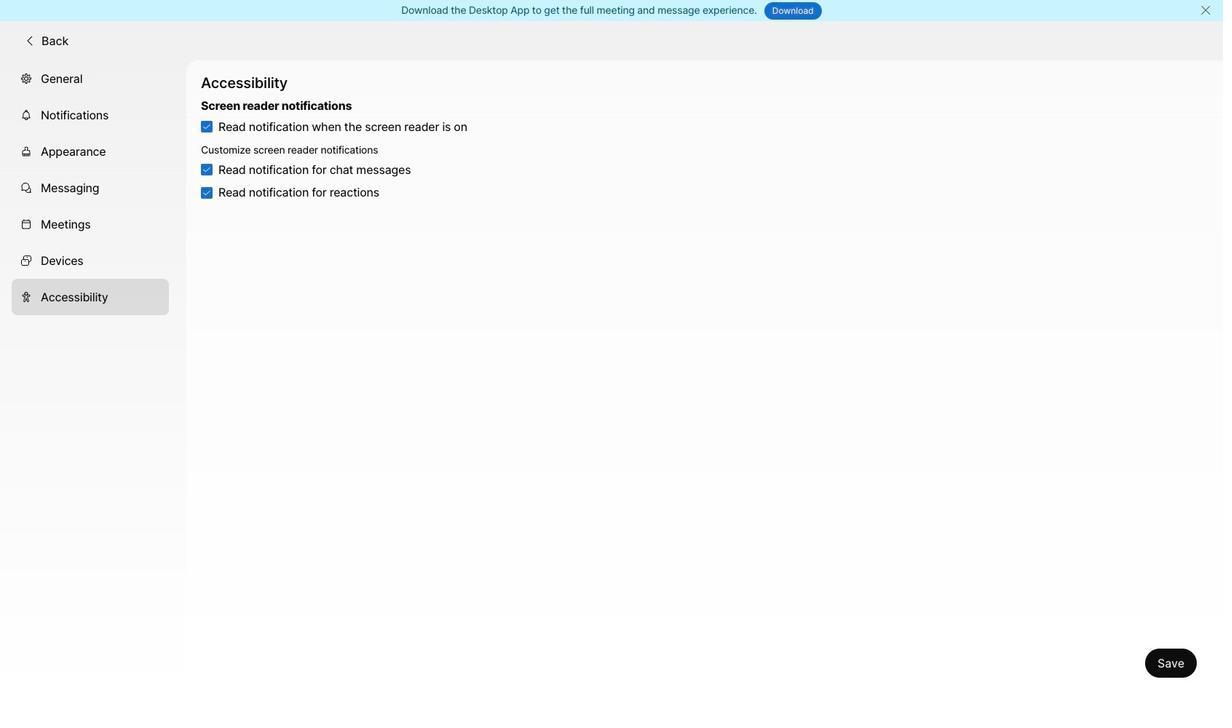 Task type: describe. For each thing, give the bounding box(es) containing it.
notifications tab
[[12, 97, 169, 133]]

appearance tab
[[12, 133, 169, 170]]

settings navigation
[[0, 60, 186, 701]]

devices tab
[[12, 242, 169, 279]]

meetings tab
[[12, 206, 169, 242]]



Task type: locate. For each thing, give the bounding box(es) containing it.
accessibility tab
[[12, 279, 169, 315]]

general tab
[[12, 60, 169, 97]]

cancel_16 image
[[1201, 4, 1212, 16]]

messaging tab
[[12, 170, 169, 206]]



Task type: vqa. For each thing, say whether or not it's contained in the screenshot.
the Skin tone picker toolbar
no



